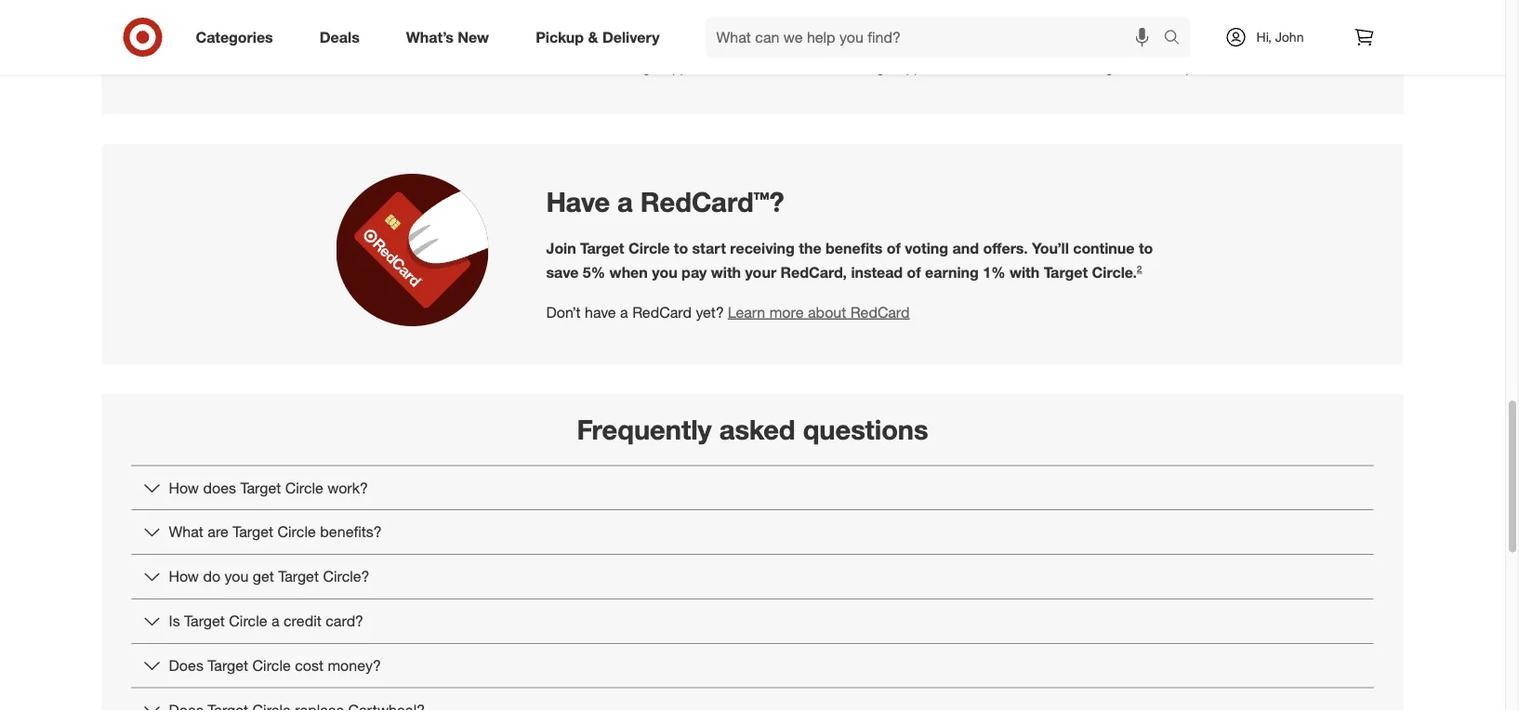 Task type: describe. For each thing, give the bounding box(es) containing it.
pickup & delivery link
[[520, 17, 683, 58]]

about
[[808, 303, 847, 321]]

2 link
[[1137, 263, 1142, 275]]

circle?
[[323, 568, 370, 586]]

offers.
[[984, 239, 1028, 257]]

how does target circle work?
[[169, 479, 368, 497]]

how do you get target circle?
[[169, 568, 370, 586]]

target up 5%
[[580, 239, 624, 257]]

have
[[546, 185, 610, 218]]

learn more about redcard link
[[728, 302, 910, 323]]

circle inside "dropdown button"
[[278, 523, 316, 541]]

1 vertical spatial a
[[620, 303, 628, 321]]

target right get
[[278, 568, 319, 586]]

circle.
[[1092, 263, 1137, 281]]

1 horizontal spatial of
[[907, 263, 921, 281]]

yet?
[[696, 303, 724, 321]]

join
[[546, 239, 576, 257]]

is
[[169, 612, 180, 630]]

asked
[[720, 413, 796, 446]]

or inside enter your mobile number on the keypad or self-checkout screen.
[[287, 40, 299, 57]]

1%
[[983, 263, 1006, 281]]

enter for enter receipt numbers within 14 days to collect earnings from eligible in-store purchases.
[[1078, 22, 1109, 38]]

collect
[[1133, 40, 1172, 57]]

card?
[[326, 612, 364, 630]]

target up find
[[581, 22, 616, 38]]

scan your target circle barcode, which you can find in your account or wallet in the target app.
[[512, 22, 714, 75]]

instead
[[851, 263, 903, 281]]

does target circle cost money?
[[169, 657, 381, 675]]

days
[[1087, 40, 1114, 57]]

which
[[512, 40, 546, 57]]

benefits
[[826, 239, 883, 257]]

keypad
[[241, 40, 283, 57]]

redcard™?
[[641, 185, 785, 218]]

find
[[599, 40, 621, 57]]

save
[[546, 263, 579, 281]]

your inside join target circle to start receiving the benefits of voting and offers. you'll continue to save 5% when you pay with your redcard, instead of earning 1% with target circle.
[[745, 263, 777, 281]]

categories
[[196, 28, 273, 46]]

screen.
[[385, 40, 428, 57]]

app. inside scan your target circle barcode, which you can find in your account or wallet in the target app.
[[665, 59, 691, 75]]

questions
[[803, 413, 929, 446]]

frequently asked questions
[[577, 413, 929, 446]]

purchases.
[[1186, 59, 1250, 75]]

how does target circle work? button
[[132, 466, 1374, 510]]

What can we help you find? suggestions appear below search field
[[705, 17, 1169, 58]]

receipt
[[1113, 22, 1153, 38]]

1 with from the left
[[711, 263, 741, 281]]

your inside enter your mobile number on the keypad or self-checkout screen.
[[273, 22, 298, 38]]

target right is
[[184, 612, 225, 630]]

what's new link
[[390, 17, 513, 58]]

1 redcard from the left
[[633, 303, 692, 321]]

the inside the sign into your connected target account on target.com or in the target app.
[[966, 41, 984, 57]]

benefits?
[[320, 523, 382, 541]]

in for or
[[952, 41, 962, 57]]

on inside the sign into your connected target account on target.com or in the target app.
[[851, 41, 866, 57]]

sign
[[800, 23, 826, 39]]

you inside scan your target circle barcode, which you can find in your account or wallet in the target app.
[[550, 40, 571, 57]]

you inside dropdown button
[[225, 568, 249, 586]]

enter receipt numbers within 14 days to collect earnings from eligible in-store purchases.
[[1078, 22, 1264, 75]]

within
[[1212, 22, 1246, 38]]

what
[[169, 523, 204, 541]]

2 redcard from the left
[[851, 303, 910, 321]]

search
[[1156, 30, 1200, 48]]

don't have a redcard yet? learn more about redcard
[[546, 303, 910, 321]]

what's new
[[406, 28, 489, 46]]

2 horizontal spatial to
[[1139, 239, 1153, 257]]

0 vertical spatial a
[[618, 185, 633, 218]]

in-
[[1138, 59, 1153, 75]]

connected
[[883, 23, 946, 39]]

0 horizontal spatial to
[[674, 239, 688, 257]]

voting
[[905, 239, 949, 257]]

delivery
[[603, 28, 660, 46]]

self-
[[302, 40, 328, 57]]

enter your mobile number on the keypad or self-checkout screen.
[[238, 22, 430, 57]]

what are target circle benefits? button
[[132, 511, 1374, 554]]

circle inside 'dropdown button'
[[285, 479, 324, 497]]

number
[[345, 22, 390, 38]]

pickup
[[536, 28, 584, 46]]

your inside the sign into your connected target account on target.com or in the target app.
[[855, 23, 880, 39]]

receiving
[[730, 239, 795, 257]]

account inside scan your target circle barcode, which you can find in your account or wallet in the target app.
[[667, 40, 714, 57]]

money?
[[328, 657, 381, 675]]

is target circle a credit card? button
[[132, 600, 1374, 643]]

don't
[[546, 303, 581, 321]]

how do you get target circle? button
[[132, 555, 1374, 599]]

mobile
[[302, 22, 341, 38]]



Task type: vqa. For each thing, say whether or not it's contained in the screenshot.
the Cell
no



Task type: locate. For each thing, give the bounding box(es) containing it.
account down "barcode,"
[[667, 40, 714, 57]]

2 vertical spatial you
[[225, 568, 249, 586]]

you
[[550, 40, 571, 57], [652, 263, 678, 281], [225, 568, 249, 586]]

1 vertical spatial you
[[652, 263, 678, 281]]

1 horizontal spatial redcard
[[851, 303, 910, 321]]

in inside the sign into your connected target account on target.com or in the target app.
[[952, 41, 962, 57]]

of down voting
[[907, 263, 921, 281]]

have a redcard™?
[[546, 185, 785, 218]]

you up wallet
[[550, 40, 571, 57]]

enter
[[238, 22, 269, 38], [1078, 22, 1109, 38]]

14
[[1250, 22, 1264, 38]]

work?
[[328, 479, 368, 497]]

1 how from the top
[[169, 479, 199, 497]]

0 horizontal spatial account
[[667, 40, 714, 57]]

to up pay at the top left of page
[[674, 239, 688, 257]]

1 horizontal spatial app.
[[899, 60, 925, 76]]

&
[[588, 28, 598, 46]]

target.com
[[869, 41, 933, 57]]

or down which
[[536, 59, 548, 75]]

the inside join target circle to start receiving the benefits of voting and offers. you'll continue to save 5% when you pay with your redcard, instead of earning 1% with target circle.
[[799, 239, 822, 257]]

circle inside join target circle to start receiving the benefits of voting and offers. you'll continue to save 5% when you pay with your redcard, instead of earning 1% with target circle.
[[629, 239, 670, 257]]

redcard down instead
[[851, 303, 910, 321]]

with
[[711, 263, 741, 281], [1010, 263, 1040, 281]]

get
[[253, 568, 274, 586]]

1 vertical spatial of
[[907, 263, 921, 281]]

enter inside enter receipt numbers within 14 days to collect earnings from eligible in-store purchases.
[[1078, 22, 1109, 38]]

target down "target.com"
[[860, 60, 896, 76]]

0 horizontal spatial redcard
[[633, 303, 692, 321]]

how for how do you get target circle?
[[169, 568, 199, 586]]

what's
[[406, 28, 454, 46]]

how
[[169, 479, 199, 497], [169, 568, 199, 586]]

your
[[273, 22, 298, 38], [552, 22, 577, 38], [855, 23, 880, 39], [639, 40, 664, 57], [745, 263, 777, 281]]

target right does
[[240, 479, 281, 497]]

circle
[[620, 22, 653, 38], [629, 239, 670, 257], [285, 479, 324, 497], [278, 523, 316, 541], [229, 612, 267, 630], [253, 657, 291, 675]]

redcard left yet?
[[633, 303, 692, 321]]

1 horizontal spatial to
[[1118, 40, 1130, 57]]

app. down "barcode,"
[[665, 59, 691, 75]]

1 horizontal spatial enter
[[1078, 22, 1109, 38]]

target right are on the bottom left of the page
[[233, 523, 273, 541]]

0 vertical spatial you
[[550, 40, 571, 57]]

or inside scan your target circle barcode, which you can find in your account or wallet in the target app.
[[536, 59, 548, 75]]

enter for enter your mobile number on the keypad or self-checkout screen.
[[238, 22, 269, 38]]

1 horizontal spatial on
[[851, 41, 866, 57]]

eligible
[[1093, 59, 1134, 75]]

0 horizontal spatial on
[[393, 22, 408, 38]]

hi,
[[1257, 29, 1272, 45]]

1 horizontal spatial account
[[800, 41, 848, 57]]

a right have
[[620, 303, 628, 321]]

account
[[667, 40, 714, 57], [800, 41, 848, 57]]

0 horizontal spatial or
[[287, 40, 299, 57]]

circle up find
[[620, 22, 653, 38]]

can
[[575, 40, 596, 57]]

1 horizontal spatial with
[[1010, 263, 1040, 281]]

2 horizontal spatial you
[[652, 263, 678, 281]]

0 vertical spatial on
[[393, 22, 408, 38]]

1 vertical spatial how
[[169, 568, 199, 586]]

your right "into"
[[855, 23, 880, 39]]

on inside enter your mobile number on the keypad or self-checkout screen.
[[393, 22, 408, 38]]

0 horizontal spatial app.
[[665, 59, 691, 75]]

to up "2"
[[1139, 239, 1153, 257]]

a left credit
[[272, 612, 280, 630]]

the inside scan your target circle barcode, which you can find in your account or wallet in the target app.
[[604, 59, 623, 75]]

how inside 'dropdown button'
[[169, 479, 199, 497]]

frequently
[[577, 413, 712, 446]]

0 horizontal spatial of
[[887, 239, 901, 257]]

0 vertical spatial of
[[887, 239, 901, 257]]

with right 1%
[[1010, 263, 1040, 281]]

app.
[[665, 59, 691, 75], [899, 60, 925, 76]]

from
[[1229, 40, 1256, 57]]

the right "target.com"
[[966, 41, 984, 57]]

1 horizontal spatial you
[[550, 40, 571, 57]]

1 horizontal spatial in
[[625, 40, 635, 57]]

the up redcard,
[[799, 239, 822, 257]]

your up the can
[[552, 22, 577, 38]]

2 horizontal spatial in
[[952, 41, 962, 57]]

target down you'll
[[1044, 263, 1088, 281]]

you right 'do'
[[225, 568, 249, 586]]

target down delivery at the top
[[626, 59, 662, 75]]

you'll
[[1032, 239, 1069, 257]]

2 enter from the left
[[1078, 22, 1109, 38]]

start
[[692, 239, 726, 257]]

sign into your connected target account on target.com or in the target app.
[[800, 23, 985, 76]]

circle left the work?
[[285, 479, 324, 497]]

0 horizontal spatial with
[[711, 263, 741, 281]]

does target circle cost money? button
[[132, 644, 1374, 688]]

target right connected at the top right of page
[[949, 23, 985, 39]]

deals
[[320, 28, 360, 46]]

earnings
[[1175, 40, 1225, 57]]

how inside dropdown button
[[169, 568, 199, 586]]

in down the can
[[590, 59, 601, 75]]

search button
[[1156, 17, 1200, 61]]

2
[[1137, 263, 1142, 275]]

checkout
[[328, 40, 382, 57]]

the
[[412, 22, 430, 38], [966, 41, 984, 57], [604, 59, 623, 75], [799, 239, 822, 257]]

new
[[458, 28, 489, 46]]

pay
[[682, 263, 707, 281]]

are
[[208, 523, 229, 541]]

the up the screen.
[[412, 22, 430, 38]]

enter inside enter your mobile number on the keypad or self-checkout screen.
[[238, 22, 269, 38]]

you inside join target circle to start receiving the benefits of voting and offers. you'll continue to save 5% when you pay with your redcard, instead of earning 1% with target circle.
[[652, 263, 678, 281]]

you left pay at the top left of page
[[652, 263, 678, 281]]

a right 'have'
[[618, 185, 633, 218]]

deals link
[[304, 17, 383, 58]]

redcard
[[633, 303, 692, 321], [851, 303, 910, 321]]

do
[[203, 568, 220, 586]]

join target circle to start receiving the benefits of voting and offers. you'll continue to save 5% when you pay with your redcard, instead of earning 1% with target circle.
[[546, 239, 1153, 281]]

does
[[169, 657, 204, 675]]

circle left cost
[[253, 657, 291, 675]]

have
[[585, 303, 616, 321]]

scan
[[518, 22, 548, 38]]

what are target circle benefits?
[[169, 523, 382, 541]]

app. down "target.com"
[[899, 60, 925, 76]]

app. inside the sign into your connected target account on target.com or in the target app.
[[899, 60, 925, 76]]

2 vertical spatial a
[[272, 612, 280, 630]]

target inside 'dropdown button'
[[240, 479, 281, 497]]

0 horizontal spatial enter
[[238, 22, 269, 38]]

does
[[203, 479, 236, 497]]

continue
[[1073, 239, 1135, 257]]

circle up when on the top
[[629, 239, 670, 257]]

more
[[770, 303, 804, 321]]

john
[[1276, 29, 1304, 45]]

circle up "how do you get target circle?"
[[278, 523, 316, 541]]

your up keypad
[[273, 22, 298, 38]]

target
[[581, 22, 616, 38], [949, 23, 985, 39], [626, 59, 662, 75], [860, 60, 896, 76], [580, 239, 624, 257], [1044, 263, 1088, 281], [240, 479, 281, 497], [233, 523, 273, 541], [278, 568, 319, 586], [184, 612, 225, 630], [208, 657, 248, 675]]

or down connected at the top right of page
[[937, 41, 948, 57]]

how for how does target circle work?
[[169, 479, 199, 497]]

credit
[[284, 612, 322, 630]]

in for find
[[625, 40, 635, 57]]

numbers
[[1157, 22, 1208, 38]]

how left 'do'
[[169, 568, 199, 586]]

is target circle a credit card?
[[169, 612, 364, 630]]

in
[[625, 40, 635, 57], [952, 41, 962, 57], [590, 59, 601, 75]]

when
[[610, 263, 648, 281]]

0 vertical spatial how
[[169, 479, 199, 497]]

2 horizontal spatial or
[[937, 41, 948, 57]]

1 enter from the left
[[238, 22, 269, 38]]

or left self-
[[287, 40, 299, 57]]

earning
[[925, 263, 979, 281]]

to inside enter receipt numbers within 14 days to collect earnings from eligible in-store purchases.
[[1118, 40, 1130, 57]]

barcode,
[[657, 22, 708, 38]]

categories link
[[180, 17, 296, 58]]

2 how from the top
[[169, 568, 199, 586]]

the down find
[[604, 59, 623, 75]]

1 vertical spatial on
[[851, 41, 866, 57]]

account down sign
[[800, 41, 848, 57]]

pickup & delivery
[[536, 28, 660, 46]]

your down "barcode,"
[[639, 40, 664, 57]]

in right find
[[625, 40, 635, 57]]

on left "target.com"
[[851, 41, 866, 57]]

wallet
[[551, 59, 587, 75]]

1 horizontal spatial or
[[536, 59, 548, 75]]

the inside enter your mobile number on the keypad or self-checkout screen.
[[412, 22, 430, 38]]

of up instead
[[887, 239, 901, 257]]

target right the does
[[208, 657, 248, 675]]

redcard,
[[781, 263, 847, 281]]

to down receipt
[[1118, 40, 1130, 57]]

in right "target.com"
[[952, 41, 962, 57]]

on up the screen.
[[393, 22, 408, 38]]

2 with from the left
[[1010, 263, 1040, 281]]

enter up keypad
[[238, 22, 269, 38]]

on
[[393, 22, 408, 38], [851, 41, 866, 57]]

or inside the sign into your connected target account on target.com or in the target app.
[[937, 41, 948, 57]]

your down receiving
[[745, 263, 777, 281]]

how left does
[[169, 479, 199, 497]]

store
[[1153, 59, 1182, 75]]

circle down get
[[229, 612, 267, 630]]

enter up days
[[1078, 22, 1109, 38]]

or
[[287, 40, 299, 57], [937, 41, 948, 57], [536, 59, 548, 75]]

account inside the sign into your connected target account on target.com or in the target app.
[[800, 41, 848, 57]]

target inside "dropdown button"
[[233, 523, 273, 541]]

with down start
[[711, 263, 741, 281]]

0 horizontal spatial in
[[590, 59, 601, 75]]

cost
[[295, 657, 324, 675]]

circle inside scan your target circle barcode, which you can find in your account or wallet in the target app.
[[620, 22, 653, 38]]

a inside dropdown button
[[272, 612, 280, 630]]

to
[[1118, 40, 1130, 57], [674, 239, 688, 257], [1139, 239, 1153, 257]]

5%
[[583, 263, 606, 281]]

hi, john
[[1257, 29, 1304, 45]]

and
[[953, 239, 979, 257]]

0 horizontal spatial you
[[225, 568, 249, 586]]



